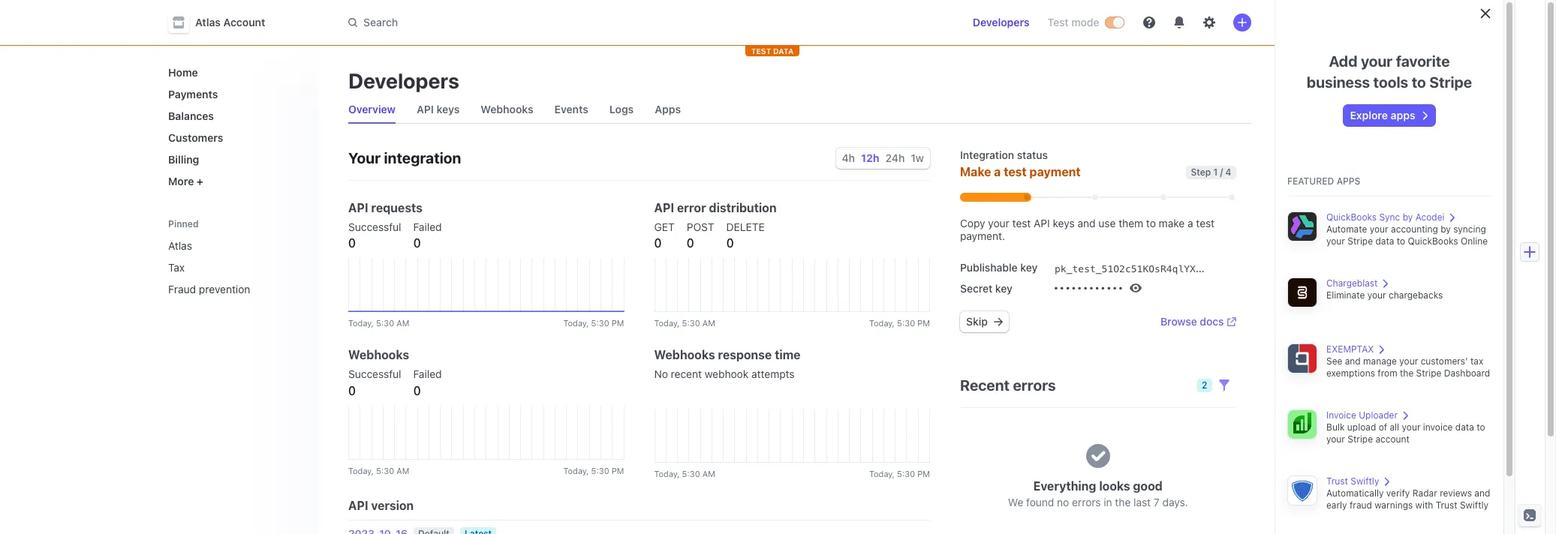 Task type: locate. For each thing, give the bounding box(es) containing it.
api left version
[[348, 499, 368, 513]]

to inside add your favorite business tools to stripe
[[1412, 74, 1427, 91]]

0
[[348, 237, 356, 250], [413, 237, 421, 250], [654, 237, 662, 250], [687, 237, 695, 250], [727, 237, 734, 250], [348, 385, 356, 398], [413, 385, 421, 398]]

tax link
[[162, 255, 306, 280]]

test right make
[[1197, 217, 1215, 230]]

2 failed 0 from the top
[[413, 368, 442, 398]]

api left requests
[[348, 201, 368, 215]]

errors right recent
[[1013, 377, 1056, 394]]

stripe
[[1430, 74, 1473, 91], [1348, 236, 1374, 247], [1417, 368, 1442, 379], [1348, 434, 1374, 445]]

automatically verify radar reviews and early fraud warnings with trust swiftly
[[1327, 488, 1491, 511]]

1 horizontal spatial quickbooks
[[1408, 236, 1459, 247]]

1 vertical spatial data
[[1456, 422, 1475, 433]]

your inside copy your test api keys and use them to make a test payment.
[[989, 217, 1010, 230]]

pinned
[[168, 219, 199, 230]]

0 vertical spatial by
[[1403, 212, 1414, 223]]

atlas account button
[[168, 12, 280, 33]]

get
[[654, 221, 675, 234]]

by
[[1403, 212, 1414, 223], [1441, 224, 1452, 235]]

by down acodei
[[1441, 224, 1452, 235]]

your down automate on the top right of the page
[[1327, 236, 1346, 247]]

1
[[1214, 166, 1218, 178]]

5 0 button from the left
[[727, 234, 734, 252]]

home
[[168, 66, 198, 79]]

more
[[168, 175, 194, 188]]

0 vertical spatial successful
[[348, 221, 401, 234]]

pinned element
[[162, 234, 306, 302]]

webhooks
[[481, 103, 534, 116], [348, 348, 409, 362], [654, 348, 715, 362]]

3 0 button from the left
[[654, 234, 662, 252]]

accounting
[[1392, 224, 1439, 235]]

stripe inside bulk upload of all your invoice data to your stripe account
[[1348, 434, 1374, 445]]

12h
[[861, 152, 880, 164]]

keys up integration
[[437, 103, 460, 116]]

1 vertical spatial failed
[[413, 368, 442, 381]]

automate your accounting by syncing your stripe data to quickbooks online
[[1327, 224, 1489, 247]]

1 horizontal spatial errors
[[1072, 496, 1101, 509]]

api requests
[[348, 201, 423, 215]]

1 vertical spatial and
[[1346, 356, 1361, 367]]

1 horizontal spatial the
[[1401, 368, 1414, 379]]

stripe inside add your favorite business tools to stripe
[[1430, 74, 1473, 91]]

key right publishable
[[1021, 261, 1038, 274]]

apps inside apps link
[[655, 103, 681, 116]]

0 button down delete
[[727, 234, 734, 252]]

browse docs link
[[1161, 315, 1236, 330]]

0 vertical spatial data
[[1376, 236, 1395, 247]]

quickbooks up automate on the top right of the page
[[1327, 212, 1377, 223]]

and right reviews
[[1475, 488, 1491, 499]]

0 horizontal spatial the
[[1116, 496, 1131, 509]]

pk_test_51o2c51kosr4qlyxvkzzbnox2j1kzm37gakvnzhrdduujanfnjkxifviutzculkq16zvdtq23slbns
[[1055, 264, 1557, 275]]

your
[[348, 149, 381, 167]]

5:30
[[376, 318, 394, 328], [591, 318, 610, 328], [682, 318, 700, 328], [897, 318, 916, 328], [376, 466, 394, 476], [591, 466, 610, 476], [682, 469, 700, 479], [897, 469, 916, 479]]

atlas for atlas
[[168, 240, 192, 252]]

step 1 / 4
[[1191, 166, 1232, 178]]

1 vertical spatial by
[[1441, 224, 1452, 235]]

syncing
[[1454, 224, 1487, 235]]

recent
[[671, 368, 702, 381]]

1 vertical spatial successful
[[348, 368, 401, 381]]

stripe down favorite
[[1430, 74, 1473, 91]]

0 horizontal spatial webhooks
[[348, 348, 409, 362]]

1 vertical spatial keys
[[1053, 217, 1075, 230]]

0 vertical spatial keys
[[437, 103, 460, 116]]

atlas
[[195, 16, 221, 29], [168, 240, 192, 252]]

2 horizontal spatial and
[[1475, 488, 1491, 499]]

0 button for failed 0
[[413, 234, 421, 252]]

errors left in
[[1072, 496, 1101, 509]]

errors
[[1013, 377, 1056, 394], [1072, 496, 1101, 509]]

trust up 'automatically'
[[1327, 476, 1349, 487]]

1 vertical spatial the
[[1116, 496, 1131, 509]]

and inside automatically verify radar reviews and early fraud warnings with trust swiftly
[[1475, 488, 1491, 499]]

trust down reviews
[[1436, 500, 1458, 511]]

atlas left account
[[195, 16, 221, 29]]

stripe down upload
[[1348, 434, 1374, 445]]

pm
[[612, 318, 624, 328], [918, 318, 930, 328], [612, 466, 624, 476], [918, 469, 930, 479]]

balances link
[[162, 104, 306, 128]]

1 vertical spatial trust
[[1436, 500, 1458, 511]]

0 horizontal spatial apps
[[655, 103, 681, 116]]

post
[[687, 221, 715, 234]]

0 horizontal spatial data
[[1376, 236, 1395, 247]]

atlas for atlas account
[[195, 16, 221, 29]]

0 inside the get 0
[[654, 237, 662, 250]]

api up integration
[[417, 103, 434, 116]]

1 vertical spatial failed 0
[[413, 368, 442, 398]]

and
[[1078, 217, 1096, 230], [1346, 356, 1361, 367], [1475, 488, 1491, 499]]

developers left test
[[973, 16, 1030, 29]]

0 button
[[348, 234, 356, 252], [413, 234, 421, 252], [654, 234, 662, 252], [687, 234, 695, 252], [727, 234, 734, 252]]

am
[[397, 318, 410, 328], [703, 318, 716, 328], [397, 466, 410, 476], [703, 469, 716, 479]]

to inside automate your accounting by syncing your stripe data to quickbooks online
[[1397, 236, 1406, 247]]

integration
[[384, 149, 461, 167]]

1 horizontal spatial key
[[1021, 261, 1038, 274]]

0 vertical spatial failed 0
[[413, 221, 442, 250]]

0 vertical spatial the
[[1401, 368, 1414, 379]]

atlas inside pinned 'element'
[[168, 240, 192, 252]]

api for api keys
[[417, 103, 434, 116]]

make a test payment
[[961, 165, 1081, 179]]

by up the accounting
[[1403, 212, 1414, 223]]

1 horizontal spatial swiftly
[[1461, 500, 1489, 511]]

key down the publishable key
[[996, 282, 1013, 295]]

0 button down get
[[654, 234, 662, 252]]

manage
[[1364, 356, 1398, 367]]

keys
[[437, 103, 460, 116], [1053, 217, 1075, 230]]

0 horizontal spatial by
[[1403, 212, 1414, 223]]

delete 0
[[727, 221, 765, 250]]

today, 5:30 am for webhooks response time
[[654, 469, 716, 479]]

0 horizontal spatial atlas
[[168, 240, 192, 252]]

1 horizontal spatial data
[[1456, 422, 1475, 433]]

good
[[1134, 480, 1163, 493]]

1 horizontal spatial and
[[1346, 356, 1361, 367]]

test down integration status on the top of page
[[1004, 165, 1027, 179]]

browse
[[1161, 315, 1198, 328]]

swiftly up 'automatically'
[[1351, 476, 1380, 487]]

featured apps
[[1288, 176, 1361, 187]]

test right payment.
[[1013, 217, 1031, 230]]

1 horizontal spatial webhooks
[[481, 103, 534, 116]]

exemptax image
[[1288, 344, 1318, 374]]

atlas down pinned
[[168, 240, 192, 252]]

your up tools
[[1361, 53, 1393, 70]]

0 horizontal spatial and
[[1078, 217, 1096, 230]]

account
[[1376, 434, 1410, 445]]

response
[[718, 348, 772, 362]]

1 horizontal spatial keys
[[1053, 217, 1075, 230]]

post 0
[[687, 221, 715, 250]]

0 horizontal spatial quickbooks
[[1327, 212, 1377, 223]]

1 horizontal spatial apps
[[1337, 176, 1361, 187]]

2 vertical spatial and
[[1475, 488, 1491, 499]]

data right the invoice
[[1456, 422, 1475, 433]]

2 horizontal spatial webhooks
[[654, 348, 715, 362]]

0 horizontal spatial trust
[[1327, 476, 1349, 487]]

0 button for delete 0
[[727, 234, 734, 252]]

0 vertical spatial a
[[994, 165, 1001, 179]]

a down integration status on the top of page
[[994, 165, 1001, 179]]

1 horizontal spatial by
[[1441, 224, 1452, 235]]

stripe down automate on the top right of the page
[[1348, 236, 1374, 247]]

no
[[1057, 496, 1070, 509]]

0 horizontal spatial developers
[[348, 68, 459, 93]]

apps right the featured
[[1337, 176, 1361, 187]]

1 vertical spatial a
[[1188, 217, 1194, 230]]

today,
[[348, 318, 374, 328], [564, 318, 589, 328], [654, 318, 680, 328], [870, 318, 895, 328], [348, 466, 374, 476], [564, 466, 589, 476], [654, 469, 680, 479], [870, 469, 895, 479]]

use
[[1099, 217, 1116, 230]]

0 vertical spatial apps
[[655, 103, 681, 116]]

0 button for post 0
[[687, 234, 695, 252]]

atlas inside "button"
[[195, 16, 221, 29]]

1 vertical spatial developers
[[348, 68, 459, 93]]

webhooks for webhooks response time
[[654, 348, 715, 362]]

0 inside delete 0
[[727, 237, 734, 250]]

am for api requests
[[397, 318, 410, 328]]

0 inside post 0
[[687, 237, 695, 250]]

1 successful 0 from the top
[[348, 221, 401, 250]]

0 horizontal spatial a
[[994, 165, 1001, 179]]

the right in
[[1116, 496, 1131, 509]]

trust inside automatically verify radar reviews and early fraud warnings with trust swiftly
[[1436, 500, 1458, 511]]

a
[[994, 165, 1001, 179], [1188, 217, 1194, 230]]

tab list containing overview
[[342, 96, 1252, 124]]

0 vertical spatial and
[[1078, 217, 1096, 230]]

1 vertical spatial quickbooks
[[1408, 236, 1459, 247]]

verify
[[1387, 488, 1411, 499]]

secret
[[961, 282, 993, 295]]

2 successful from the top
[[348, 368, 401, 381]]

0 vertical spatial swiftly
[[1351, 476, 1380, 487]]

api
[[417, 103, 434, 116], [348, 201, 368, 215], [654, 201, 675, 215], [1034, 217, 1050, 230], [348, 499, 368, 513]]

and left use
[[1078, 217, 1096, 230]]

a inside copy your test api keys and use them to make a test payment.
[[1188, 217, 1194, 230]]

and up exemptions
[[1346, 356, 1361, 367]]

pm for requests
[[612, 318, 624, 328]]

/
[[1221, 166, 1224, 178]]

apps right the logs
[[655, 103, 681, 116]]

api up get
[[654, 201, 675, 215]]

pinned navigation links element
[[162, 212, 309, 302]]

0 button down the post
[[687, 234, 695, 252]]

0 horizontal spatial swiftly
[[1351, 476, 1380, 487]]

0 horizontal spatial keys
[[437, 103, 460, 116]]

billing
[[168, 153, 199, 166]]

2 0 button from the left
[[413, 234, 421, 252]]

today, 5:30 am for api error distribution
[[654, 318, 716, 328]]

1 vertical spatial errors
[[1072, 496, 1101, 509]]

no recent webhook attempts
[[654, 368, 795, 381]]

1 0 button from the left
[[348, 234, 356, 252]]

with
[[1416, 500, 1434, 511]]

invoice uploader image
[[1288, 410, 1318, 440]]

stripe down the customers'
[[1417, 368, 1442, 379]]

api keys link
[[411, 99, 466, 120]]

test mode
[[1048, 16, 1100, 29]]

business
[[1307, 74, 1371, 91]]

0 horizontal spatial key
[[996, 282, 1013, 295]]

0 vertical spatial developers
[[973, 16, 1030, 29]]

1 horizontal spatial developers
[[973, 16, 1030, 29]]

1 vertical spatial swiftly
[[1461, 500, 1489, 511]]

your right copy
[[989, 217, 1010, 230]]

by inside automate your accounting by syncing your stripe data to quickbooks online
[[1441, 224, 1452, 235]]

quickbooks sync by acodei image
[[1288, 212, 1318, 242]]

all
[[1390, 422, 1400, 433]]

data inside bulk upload of all your invoice data to your stripe account
[[1456, 422, 1475, 433]]

test
[[1048, 16, 1069, 29]]

favorite
[[1397, 53, 1451, 70]]

test for your
[[1013, 217, 1031, 230]]

explore apps
[[1351, 109, 1416, 122]]

failed 0
[[413, 221, 442, 250], [413, 368, 442, 398]]

quickbooks down the accounting
[[1408, 236, 1459, 247]]

the right from
[[1401, 368, 1414, 379]]

to right the invoice
[[1477, 422, 1486, 433]]

add
[[1330, 53, 1358, 70]]

1 vertical spatial successful 0
[[348, 368, 401, 398]]

am for api error distribution
[[703, 318, 716, 328]]

your right all
[[1402, 422, 1421, 433]]

1 vertical spatial key
[[996, 282, 1013, 295]]

0 button down 'api requests'
[[348, 234, 356, 252]]

1 horizontal spatial trust
[[1436, 500, 1458, 511]]

24h button
[[886, 152, 905, 164]]

to right them at the right
[[1147, 217, 1156, 230]]

apps
[[655, 103, 681, 116], [1337, 176, 1361, 187]]

fraud
[[168, 283, 196, 296]]

figure
[[348, 258, 624, 312], [348, 258, 624, 312]]

the inside the see and manage your customers' tax exemptions from the stripe dashboard
[[1401, 368, 1414, 379]]

overview link
[[342, 99, 402, 120]]

delete
[[727, 221, 765, 234]]

1 horizontal spatial a
[[1188, 217, 1194, 230]]

1 vertical spatial atlas
[[168, 240, 192, 252]]

1 failed 0 from the top
[[413, 221, 442, 250]]

swiftly down reviews
[[1461, 500, 1489, 511]]

0 vertical spatial failed
[[413, 221, 442, 234]]

a right make
[[1188, 217, 1194, 230]]

1 horizontal spatial atlas
[[195, 16, 221, 29]]

the inside everything looks good we found no errors in the last 7 days.
[[1116, 496, 1131, 509]]

0 horizontal spatial errors
[[1013, 377, 1056, 394]]

today, 5:30 pm for error
[[870, 318, 930, 328]]

data down quickbooks sync by acodei
[[1376, 236, 1395, 247]]

0 vertical spatial atlas
[[195, 16, 221, 29]]

of
[[1379, 422, 1388, 433]]

api inside copy your test api keys and use them to make a test payment.
[[1034, 217, 1050, 230]]

4 0 button from the left
[[687, 234, 695, 252]]

developers up overview
[[348, 68, 459, 93]]

tab list
[[342, 96, 1252, 124]]

to down the accounting
[[1397, 236, 1406, 247]]

api down payment
[[1034, 217, 1050, 230]]

0 vertical spatial key
[[1021, 261, 1038, 274]]

to inside copy your test api keys and use them to make a test payment.
[[1147, 217, 1156, 230]]

your right manage
[[1400, 356, 1419, 367]]

fraud
[[1350, 500, 1373, 511]]

skip button
[[961, 312, 1009, 333]]

to down favorite
[[1412, 74, 1427, 91]]

0 vertical spatial successful 0
[[348, 221, 401, 250]]

0 button down requests
[[413, 234, 421, 252]]

to
[[1412, 74, 1427, 91], [1147, 217, 1156, 230], [1397, 236, 1406, 247], [1477, 422, 1486, 433]]

keys left use
[[1053, 217, 1075, 230]]

integration status
[[961, 149, 1048, 161]]



Task type: vqa. For each thing, say whether or not it's contained in the screenshot.
Disputes
no



Task type: describe. For each thing, give the bounding box(es) containing it.
core navigation links element
[[162, 60, 306, 194]]

in
[[1104, 496, 1113, 509]]

api for api version
[[348, 499, 368, 513]]

trust swiftly
[[1327, 476, 1380, 487]]

help image
[[1143, 17, 1155, 29]]

1w
[[911, 152, 924, 164]]

webhooks for webhooks link on the top of page
[[481, 103, 534, 116]]

step
[[1191, 166, 1212, 178]]

pm for response
[[918, 469, 930, 479]]

your down bulk
[[1327, 434, 1346, 445]]

billing link
[[162, 147, 306, 172]]

get 0
[[654, 221, 675, 250]]

data inside automate your accounting by syncing your stripe data to quickbooks online
[[1376, 236, 1395, 247]]

stripe inside automate your accounting by syncing your stripe data to quickbooks online
[[1348, 236, 1374, 247]]

your inside add your favorite business tools to stripe
[[1361, 53, 1393, 70]]

am for webhooks
[[397, 466, 410, 476]]

1 vertical spatial apps
[[1337, 176, 1361, 187]]

exemptions
[[1327, 368, 1376, 379]]

your inside the see and manage your customers' tax exemptions from the stripe dashboard
[[1400, 356, 1419, 367]]

version
[[371, 499, 414, 513]]

api for api error distribution
[[654, 201, 675, 215]]

key for publishable key
[[1021, 261, 1038, 274]]

prevention
[[199, 283, 250, 296]]

your down chargeblast
[[1368, 290, 1387, 301]]

pm for error
[[918, 318, 930, 328]]

customers'
[[1421, 356, 1469, 367]]

them
[[1119, 217, 1144, 230]]

eliminate
[[1327, 290, 1366, 301]]

and inside copy your test api keys and use them to make a test payment.
[[1078, 217, 1096, 230]]

fraud prevention link
[[162, 277, 306, 302]]

your down quickbooks sync by acodei
[[1370, 224, 1389, 235]]

payments link
[[162, 82, 306, 107]]

sync
[[1380, 212, 1401, 223]]

atlas link
[[162, 234, 306, 258]]

no
[[654, 368, 668, 381]]

4h button
[[842, 152, 855, 164]]

events link
[[549, 99, 595, 120]]

swiftly inside automatically verify radar reviews and early fraud warnings with trust swiftly
[[1461, 500, 1489, 511]]

2 successful 0 from the top
[[348, 368, 401, 398]]

webhooks link
[[475, 99, 540, 120]]

api for api requests
[[348, 201, 368, 215]]

api version
[[348, 499, 414, 513]]

payment.
[[961, 230, 1006, 243]]

today, 5:30 pm for response
[[870, 469, 930, 479]]

attempts
[[752, 368, 795, 381]]

errors inside everything looks good we found no errors in the last 7 days.
[[1072, 496, 1101, 509]]

add your favorite business tools to stripe
[[1307, 53, 1473, 91]]

stripe inside the see and manage your customers' tax exemptions from the stripe dashboard
[[1417, 368, 1442, 379]]

test
[[751, 47, 771, 56]]

more +
[[168, 175, 203, 188]]

test data
[[751, 47, 794, 56]]

publishable
[[961, 261, 1018, 274]]

keys inside tab list
[[437, 103, 460, 116]]

••••••••••••
[[1054, 283, 1124, 294]]

1 failed from the top
[[413, 221, 442, 234]]

found
[[1027, 496, 1055, 509]]

days.
[[1163, 496, 1189, 509]]

apps link
[[649, 99, 687, 120]]

1 successful from the top
[[348, 221, 401, 234]]

skip
[[967, 315, 988, 328]]

fraud prevention
[[168, 283, 250, 296]]

2 failed from the top
[[413, 368, 442, 381]]

everything
[[1034, 480, 1097, 493]]

today, 5:30 pm for requests
[[564, 318, 624, 328]]

secret key
[[961, 282, 1013, 295]]

apps
[[1391, 109, 1416, 122]]

to inside bulk upload of all your invoice data to your stripe account
[[1477, 422, 1486, 433]]

+
[[197, 175, 203, 188]]

quickbooks inside automate your accounting by syncing your stripe data to quickbooks online
[[1408, 236, 1459, 247]]

invoice uploader
[[1327, 410, 1398, 421]]

today, 5:30 am for api requests
[[348, 318, 410, 328]]

uploader
[[1359, 410, 1398, 421]]

copy
[[961, 217, 986, 230]]

explore
[[1351, 109, 1389, 122]]

your integration
[[348, 149, 461, 167]]

the for manage
[[1401, 368, 1414, 379]]

quickbooks sync by acodei
[[1327, 212, 1445, 223]]

bulk
[[1327, 422, 1345, 433]]

logs
[[610, 103, 634, 116]]

•••••••••••• button
[[1048, 276, 1142, 297]]

svg image
[[994, 318, 1003, 327]]

balances
[[168, 110, 214, 122]]

0 button for get 0
[[654, 234, 662, 252]]

keys inside copy your test api keys and use them to make a test payment.
[[1053, 217, 1075, 230]]

bulk upload of all your invoice data to your stripe account
[[1327, 422, 1486, 445]]

24h
[[886, 152, 905, 164]]

Search search field
[[339, 9, 763, 36]]

tools
[[1374, 74, 1409, 91]]

today, 5:30 am for webhooks
[[348, 466, 410, 476]]

and inside the see and manage your customers' tax exemptions from the stripe dashboard
[[1346, 356, 1361, 367]]

publishable key
[[961, 261, 1038, 274]]

dashboard
[[1445, 368, 1491, 379]]

see and manage your customers' tax exemptions from the stripe dashboard
[[1327, 356, 1491, 379]]

recent
[[961, 377, 1010, 394]]

4h
[[842, 152, 855, 164]]

developers link
[[967, 11, 1036, 35]]

payments
[[168, 88, 218, 101]]

webhooks response time
[[654, 348, 801, 362]]

chargeblast image
[[1288, 278, 1318, 308]]

api error distribution
[[654, 201, 777, 215]]

invoice
[[1327, 410, 1357, 421]]

0 vertical spatial errors
[[1013, 377, 1056, 394]]

customers
[[168, 131, 223, 144]]

trust swiftly image
[[1288, 476, 1318, 506]]

copy your test api keys and use them to make a test payment.
[[961, 217, 1215, 243]]

search
[[363, 16, 398, 29]]

everything looks good we found no errors in the last 7 days.
[[1008, 480, 1189, 509]]

automatically
[[1327, 488, 1384, 499]]

the for good
[[1116, 496, 1131, 509]]

distribution
[[709, 201, 777, 215]]

last
[[1134, 496, 1151, 509]]

0 vertical spatial quickbooks
[[1327, 212, 1377, 223]]

settings image
[[1203, 17, 1215, 29]]

status
[[1017, 149, 1048, 161]]

Search text field
[[339, 9, 763, 36]]

make
[[961, 165, 992, 179]]

atlas account
[[195, 16, 265, 29]]

requests
[[371, 201, 423, 215]]

key for secret key
[[996, 282, 1013, 295]]

7
[[1154, 496, 1160, 509]]

test for a
[[1004, 165, 1027, 179]]

0 vertical spatial trust
[[1327, 476, 1349, 487]]

chargeblast
[[1327, 278, 1378, 289]]

am for webhooks response time
[[703, 469, 716, 479]]

0 button for successful 0
[[348, 234, 356, 252]]



